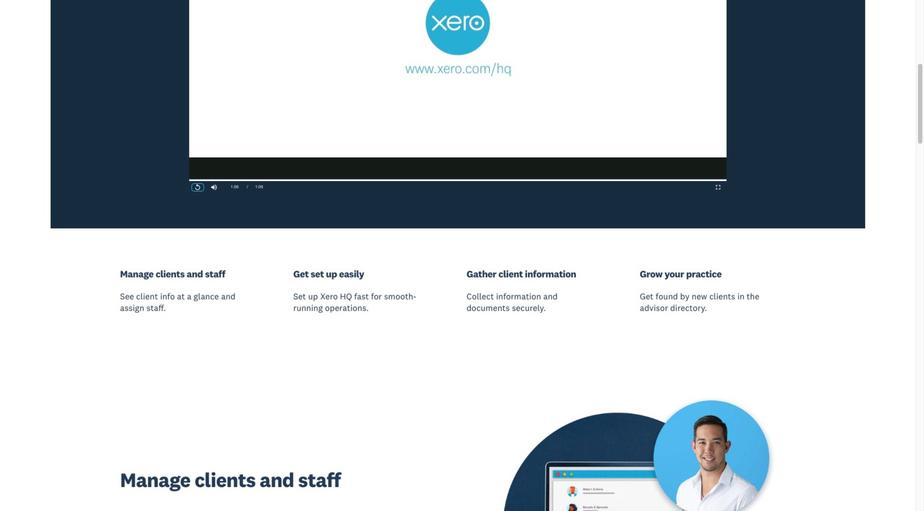 Task type: describe. For each thing, give the bounding box(es) containing it.
a list of all an accounting practice's clients displays on a laptop. image
[[467, 389, 796, 511]]

progress bar slider
[[189, 179, 727, 181]]



Task type: vqa. For each thing, say whether or not it's contained in the screenshot.
Video Player 'region'
yes



Task type: locate. For each thing, give the bounding box(es) containing it.
video player region
[[189, 0, 727, 194]]



